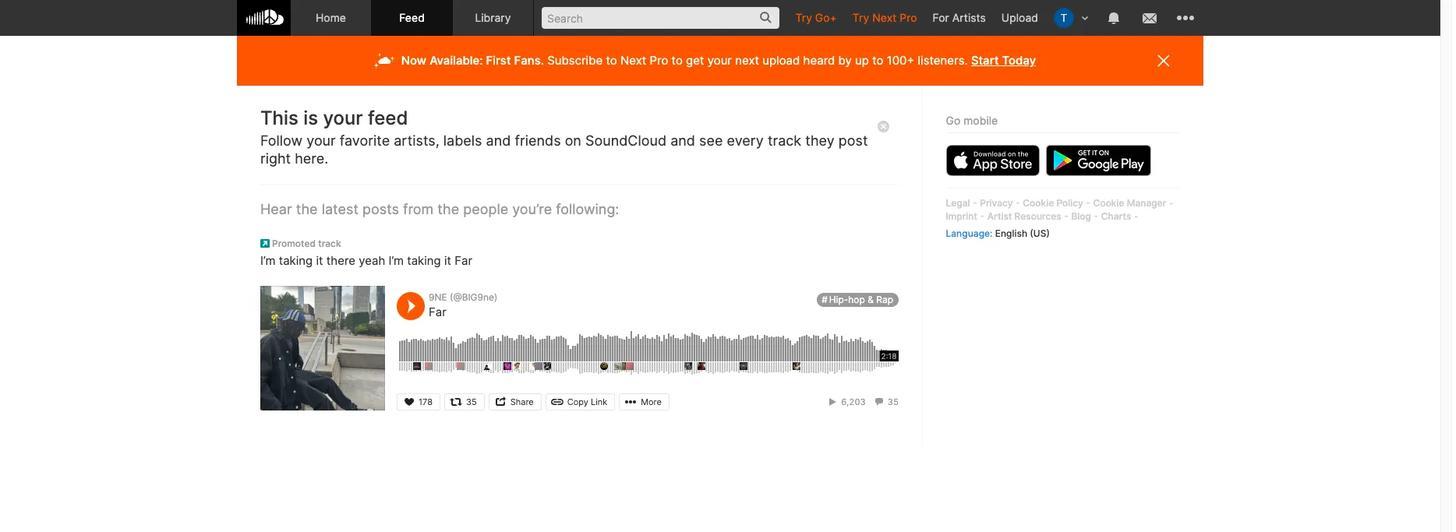 Task type: describe. For each thing, give the bounding box(es) containing it.
far element
[[260, 286, 385, 411]]

subscribe
[[547, 53, 603, 68]]

⁃ left artist
[[980, 210, 985, 222]]

and see every track they post right here.
[[260, 133, 868, 167]]

⁃ right manager
[[1169, 197, 1174, 209]]

2 cookie from the left
[[1094, 197, 1125, 209]]

feed link
[[372, 0, 453, 36]]

soundcloud
[[585, 133, 667, 149]]

blog
[[1072, 210, 1092, 222]]

hip-
[[829, 294, 848, 306]]

privacy link
[[980, 197, 1013, 209]]

artists,
[[394, 133, 439, 149]]

resources
[[1015, 210, 1062, 222]]

178
[[419, 397, 433, 408]]

copy link
[[567, 397, 607, 408]]

tara schultz's avatar element
[[1054, 8, 1074, 28]]

you're
[[512, 201, 552, 217]]

artists
[[952, 11, 986, 24]]

start today link
[[971, 53, 1036, 68]]

try for try next pro
[[853, 11, 869, 24]]

start
[[971, 53, 999, 68]]

now
[[401, 53, 427, 68]]

every
[[727, 133, 764, 149]]

track inside promoted track i'm taking it there yeah i'm taking it far
[[318, 238, 341, 250]]

100+
[[887, 53, 915, 68]]

hop
[[848, 294, 865, 306]]

from
[[403, 201, 434, 217]]

far inside promoted track i'm taking it there yeah i'm taking it far
[[455, 253, 472, 268]]

6,203
[[841, 397, 866, 408]]

&
[[868, 294, 874, 306]]

35 button
[[444, 394, 485, 411]]

english
[[996, 227, 1028, 239]]

1 taking from the left
[[279, 253, 313, 268]]

friends
[[515, 133, 561, 149]]

more
[[641, 397, 662, 408]]

people
[[463, 201, 508, 217]]

2 taking from the left
[[407, 253, 441, 268]]

try next pro link
[[845, 0, 925, 35]]

home
[[316, 11, 346, 24]]

far link
[[429, 305, 447, 320]]

charts link
[[1102, 210, 1132, 222]]

blog link
[[1072, 210, 1092, 222]]

⁃ up artist resources link
[[1016, 197, 1021, 209]]

share
[[510, 397, 534, 408]]

artist
[[988, 210, 1013, 222]]

upload link
[[994, 0, 1046, 35]]

mobile
[[964, 114, 998, 127]]

first
[[486, 53, 511, 68]]

1 vertical spatial your
[[323, 107, 363, 129]]

promoted track i'm taking it there yeah i'm taking it far
[[260, 238, 472, 268]]

follow your favorite artists, labels and friends on soundcloud
[[260, 133, 667, 149]]

favorite
[[340, 133, 390, 149]]

fans.
[[514, 53, 544, 68]]

cookie manager link
[[1094, 197, 1167, 209]]

⁃ right blog link
[[1094, 210, 1099, 222]]

copy
[[567, 397, 588, 408]]

35 inside track stats element
[[888, 397, 899, 408]]

home link
[[291, 0, 372, 36]]

today
[[1002, 53, 1036, 68]]

privacy
[[980, 197, 1013, 209]]

hear
[[260, 201, 292, 217]]

1 horizontal spatial next
[[872, 11, 897, 24]]

now available: first fans. subscribe to next pro to get your next upload heard by up to 100+ listeners. start today
[[401, 53, 1036, 68]]

9ne
[[429, 292, 447, 303]]

this
[[260, 107, 298, 129]]

0 vertical spatial your
[[708, 53, 732, 68]]

they
[[805, 133, 835, 149]]

2 it from the left
[[444, 253, 451, 268]]

35 link
[[873, 397, 899, 408]]

next
[[735, 53, 759, 68]]

⁃ up blog link
[[1086, 197, 1091, 209]]

library
[[475, 11, 511, 24]]

1 it from the left
[[316, 253, 323, 268]]

1 cookie from the left
[[1023, 197, 1055, 209]]

(@big9ne)
[[450, 292, 498, 303]]

legal
[[946, 197, 971, 209]]

2 to from the left
[[672, 53, 683, 68]]

on
[[565, 133, 581, 149]]



Task type: locate. For each thing, give the bounding box(es) containing it.
copy link button
[[545, 394, 615, 411]]

9ne            (@big9ne) far
[[429, 292, 498, 320]]

try next pro
[[853, 11, 917, 24]]

following:
[[556, 201, 619, 217]]

post
[[839, 133, 868, 149]]

there
[[326, 253, 355, 268]]

imprint link
[[946, 210, 978, 222]]

promoted
[[272, 238, 316, 250]]

this is your feed
[[260, 107, 408, 129]]

yeah
[[359, 253, 385, 268]]

1 the from the left
[[296, 201, 318, 217]]

and right labels in the top left of the page
[[486, 133, 511, 149]]

follow
[[260, 133, 303, 149]]

pro left get
[[650, 53, 668, 68]]

1 and from the left
[[486, 133, 511, 149]]

for artists link
[[925, 0, 994, 35]]

it up 9ne
[[444, 253, 451, 268]]

1 horizontal spatial to
[[672, 53, 683, 68]]

listeners.
[[918, 53, 968, 68]]

to right up
[[872, 53, 884, 68]]

⁃ down policy
[[1064, 210, 1069, 222]]

1 to from the left
[[606, 53, 617, 68]]

0 horizontal spatial next
[[620, 53, 646, 68]]

try go+
[[795, 11, 837, 24]]

0 horizontal spatial try
[[795, 11, 812, 24]]

i'm
[[260, 253, 276, 268], [389, 253, 404, 268]]

it left the there
[[316, 253, 323, 268]]

taking down promoted
[[279, 253, 313, 268]]

0 horizontal spatial it
[[316, 253, 323, 268]]

1 vertical spatial track
[[318, 238, 341, 250]]

0 vertical spatial far
[[455, 253, 472, 268]]

0 horizontal spatial and
[[486, 133, 511, 149]]

1 vertical spatial pro
[[650, 53, 668, 68]]

pro left the for
[[900, 11, 917, 24]]

1 horizontal spatial 35
[[888, 397, 899, 408]]

legal link
[[946, 197, 971, 209]]

None search field
[[534, 0, 788, 35]]

0 vertical spatial next
[[872, 11, 897, 24]]

the right the from
[[438, 201, 459, 217]]

go mobile
[[946, 114, 998, 127]]

3 to from the left
[[872, 53, 884, 68]]

1 vertical spatial next
[[620, 53, 646, 68]]

feed
[[368, 107, 408, 129]]

1 horizontal spatial taking
[[407, 253, 441, 268]]

1 horizontal spatial cookie
[[1094, 197, 1125, 209]]

to right subscribe
[[606, 53, 617, 68]]

try go+ link
[[788, 0, 845, 35]]

track stats element
[[826, 394, 899, 411]]

manager
[[1127, 197, 1167, 209]]

0 horizontal spatial track
[[318, 238, 341, 250]]

2 vertical spatial your
[[307, 133, 336, 149]]

posts
[[362, 201, 399, 217]]

1 horizontal spatial i'm
[[389, 253, 404, 268]]

track left the they
[[768, 133, 801, 149]]

the right "hear"
[[296, 201, 318, 217]]

1 vertical spatial far
[[429, 305, 447, 320]]

Search search field
[[542, 7, 780, 29]]

far inside "9ne            (@big9ne) far"
[[429, 305, 447, 320]]

35
[[466, 397, 477, 408], [888, 397, 899, 408]]

1 35 from the left
[[466, 397, 477, 408]]

available:
[[430, 53, 483, 68]]

go
[[946, 114, 961, 127]]

rap
[[876, 294, 893, 306]]

track up the there
[[318, 238, 341, 250]]

0 horizontal spatial the
[[296, 201, 318, 217]]

try left go+
[[795, 11, 812, 24]]

your right get
[[708, 53, 732, 68]]

1 horizontal spatial try
[[853, 11, 869, 24]]

for artists
[[933, 11, 986, 24]]

2 35 from the left
[[888, 397, 899, 408]]

for
[[933, 11, 949, 24]]

to left get
[[672, 53, 683, 68]]

9ne            (@big9ne) link
[[429, 292, 498, 303]]

your up here.
[[307, 133, 336, 149]]

0 vertical spatial pro
[[900, 11, 917, 24]]

feed
[[399, 11, 425, 24]]

track: far by 9ne (@<a href="/big9ne">big9ne</a>) group
[[260, 238, 899, 417]]

1 horizontal spatial far
[[455, 253, 472, 268]]

track inside and see every track they post right here.
[[768, 133, 801, 149]]

0 horizontal spatial i'm
[[260, 253, 276, 268]]

hip-hop & rap
[[829, 294, 893, 306]]

imprint
[[946, 210, 978, 222]]

it
[[316, 253, 323, 268], [444, 253, 451, 268]]

35 left share popup button
[[466, 397, 477, 408]]

try for try go+
[[795, 11, 812, 24]]

upload
[[763, 53, 800, 68]]

your up favorite
[[323, 107, 363, 129]]

by
[[838, 53, 852, 68]]

0 horizontal spatial to
[[606, 53, 617, 68]]

artist resources link
[[988, 210, 1062, 222]]

and inside and see every track they post right here.
[[671, 133, 695, 149]]

here.
[[295, 151, 328, 167]]

1 horizontal spatial and
[[671, 133, 695, 149]]

more button
[[619, 394, 670, 411]]

0 vertical spatial track
[[768, 133, 801, 149]]

is
[[303, 107, 318, 129]]

try right go+
[[853, 11, 869, 24]]

far up the 9ne            (@big9ne) link
[[455, 253, 472, 268]]

i'm right yeah
[[389, 253, 404, 268]]

taking
[[279, 253, 313, 268], [407, 253, 441, 268]]

2 i'm from the left
[[389, 253, 404, 268]]

1 i'm from the left
[[260, 253, 276, 268]]

next down search search box
[[620, 53, 646, 68]]

1 horizontal spatial track
[[768, 133, 801, 149]]

right
[[260, 151, 291, 167]]

35 inside popup button
[[466, 397, 477, 408]]

2 and from the left
[[671, 133, 695, 149]]

pro
[[900, 11, 917, 24], [650, 53, 668, 68]]

far down 9ne
[[429, 305, 447, 320]]

far
[[455, 253, 472, 268], [429, 305, 447, 320]]

⁃ down cookie manager link
[[1134, 210, 1139, 222]]

i'm down promoted
[[260, 253, 276, 268]]

1 horizontal spatial it
[[444, 253, 451, 268]]

35 right 6,203
[[888, 397, 899, 408]]

1 try from the left
[[795, 11, 812, 24]]

⁃ right the legal link
[[973, 197, 978, 209]]

taking up 9ne
[[407, 253, 441, 268]]

labels
[[443, 133, 482, 149]]

1 horizontal spatial the
[[438, 201, 459, 217]]

policy
[[1057, 197, 1084, 209]]

charts
[[1102, 210, 1132, 222]]

0 horizontal spatial pro
[[650, 53, 668, 68]]

and left see
[[671, 133, 695, 149]]

your
[[708, 53, 732, 68], [323, 107, 363, 129], [307, 133, 336, 149]]

2 horizontal spatial to
[[872, 53, 884, 68]]

go+
[[815, 11, 837, 24]]

0 horizontal spatial far
[[429, 305, 447, 320]]

hear the latest posts from the people you're following:
[[260, 201, 619, 217]]

heard
[[803, 53, 835, 68]]

next up 100+
[[872, 11, 897, 24]]

see
[[699, 133, 723, 149]]

get
[[686, 53, 704, 68]]

2 the from the left
[[438, 201, 459, 217]]

cookie up resources
[[1023, 197, 1055, 209]]

legal ⁃ privacy ⁃ cookie policy ⁃ cookie manager ⁃ imprint ⁃ artist resources ⁃ blog ⁃ charts ⁃ language: english (us)
[[946, 197, 1174, 239]]

1 horizontal spatial pro
[[900, 11, 917, 24]]

2 try from the left
[[853, 11, 869, 24]]

cookie up the charts link
[[1094, 197, 1125, 209]]

and
[[486, 133, 511, 149], [671, 133, 695, 149]]

library link
[[453, 0, 534, 36]]

0 horizontal spatial 35
[[466, 397, 477, 408]]

next
[[872, 11, 897, 24], [620, 53, 646, 68]]

the
[[296, 201, 318, 217], [438, 201, 459, 217]]

0 horizontal spatial taking
[[279, 253, 313, 268]]

(us)
[[1030, 227, 1050, 239]]

hip-hop & rap link
[[817, 293, 899, 307]]

cookie policy link
[[1023, 197, 1084, 209]]

latest
[[322, 201, 359, 217]]

language:
[[946, 227, 993, 239]]

0 horizontal spatial cookie
[[1023, 197, 1055, 209]]



Task type: vqa. For each thing, say whether or not it's contained in the screenshot.
For Artists Link
yes



